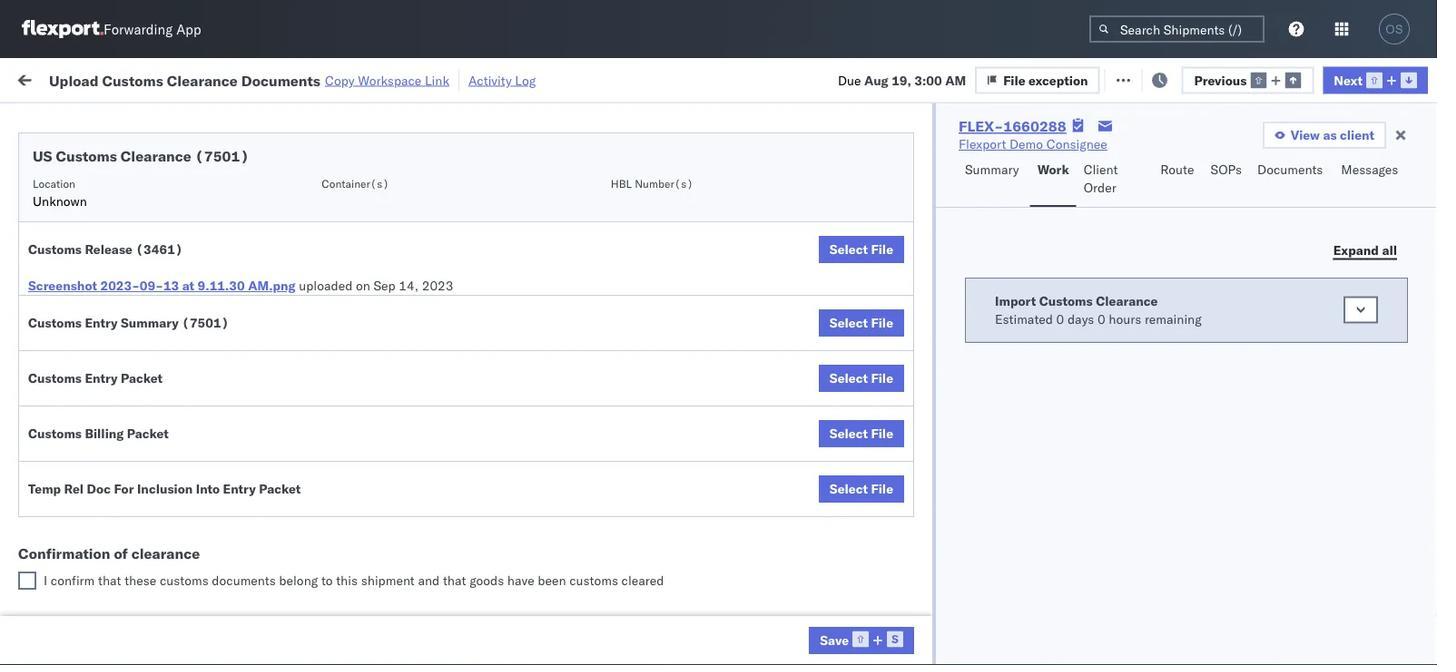 Task type: locate. For each thing, give the bounding box(es) containing it.
2022 for fourth the schedule pickup from los angeles, ca button from the bottom
[[420, 262, 452, 278]]

nov for 2:59 am edt, nov 5, 2022 schedule delivery appointment button
[[378, 302, 402, 318]]

1 vertical spatial at
[[182, 278, 194, 294]]

los down upload customs clearance documents 'button' at bottom left
[[171, 412, 191, 428]]

documents for upload customs clearance documents
[[42, 390, 107, 406]]

documents inside upload customs clearance documents
[[42, 390, 107, 406]]

3 ca from the top
[[42, 350, 59, 366]]

0 vertical spatial import
[[153, 70, 194, 86]]

2 vertical spatial est,
[[347, 582, 374, 597]]

message (0)
[[243, 70, 318, 86]]

5 edt, from the top
[[347, 342, 375, 358]]

4 select from the top
[[830, 426, 868, 442]]

est, up 7:00 pm est, dec 23, 2022
[[347, 462, 374, 478]]

6 2:59 from the top
[[292, 462, 320, 478]]

1 schedule from the top
[[42, 181, 95, 197]]

2:59 for 2:59 am edt, nov 5, 2022 schedule delivery appointment button
[[292, 302, 320, 318]]

upload inside upload customs clearance documents
[[42, 372, 83, 388]]

appointment down us customs clearance (7501)
[[149, 181, 223, 197]]

hlxu6269489, for third the schedule pickup from los angeles, ca button from the top
[[1215, 341, 1308, 357]]

clearance down app at the top
[[167, 71, 238, 89]]

that right and
[[443, 573, 466, 589]]

ca up customs entry packet
[[42, 350, 59, 366]]

numbers down container
[[1119, 156, 1164, 169]]

flex id button
[[964, 144, 1091, 163]]

documents for upload customs clearance documents copy workspace link
[[241, 71, 321, 89]]

upload up by:
[[49, 71, 99, 89]]

2 vertical spatial documents
[[42, 390, 107, 406]]

route button
[[1153, 153, 1203, 207]]

2 test123456 from the top
[[1237, 342, 1313, 358]]

1 horizontal spatial customs
[[569, 573, 618, 589]]

clearance for import customs clearance estimated 0 days 0 hours remaining
[[1096, 293, 1158, 309]]

select file for temp rel doc for inclusion into entry packet
[[830, 481, 893, 497]]

angeles, for 1st the schedule pickup from los angeles, ca button from the bottom
[[195, 572, 245, 587]]

1 vertical spatial schedule delivery appointment button
[[42, 300, 223, 320]]

schedule down screenshot
[[42, 301, 95, 317]]

my work
[[18, 66, 99, 91]]

work down flexport demo consignee link
[[1038, 162, 1069, 177]]

1 vertical spatial confirm
[[42, 541, 88, 557]]

flex-1846748
[[1002, 182, 1097, 198], [1002, 262, 1097, 278], [1002, 302, 1097, 318], [1002, 342, 1097, 358]]

packet
[[121, 370, 163, 386], [127, 426, 169, 442], [259, 481, 301, 497]]

4 edt, from the top
[[347, 302, 375, 318]]

0 horizontal spatial work
[[197, 70, 229, 86]]

5, for schedule pickup from los angeles, ca link for 1st the schedule pickup from los angeles, ca button
[[405, 222, 417, 238]]

1846748 up import customs clearance estimated 0 days 0 hours remaining at right
[[1041, 262, 1097, 278]]

2 vertical spatial appointment
[[149, 461, 223, 477]]

2 schedule pickup from los angeles, ca from the top
[[42, 252, 245, 286]]

2 schedule pickup from los angeles, ca link from the top
[[42, 251, 258, 287]]

1 horizontal spatial exception
[[1153, 70, 1213, 86]]

days
[[1068, 311, 1094, 327]]

appointment for 2:59 am edt, nov 5, 2022
[[149, 301, 223, 317]]

2:59 am edt, nov 5, 2022 for fourth the schedule pickup from los angeles, ca button from the bottom
[[292, 262, 452, 278]]

fcl for confirm pickup from los angeles, ca button
[[596, 502, 619, 518]]

customs up days
[[1039, 293, 1093, 309]]

2 ocean fcl from the top
[[556, 222, 619, 238]]

pickup up '2023-'
[[99, 252, 138, 268]]

dec up 7:00 pm est, dec 23, 2022
[[377, 462, 401, 478]]

1 vertical spatial summary
[[121, 315, 179, 331]]

documents down view
[[1257, 162, 1323, 177]]

(7501) down upload customs clearance documents copy workspace link
[[195, 147, 249, 165]]

los inside confirm pickup from los angeles, ca
[[164, 492, 184, 508]]

3 schedule delivery appointment from the top
[[42, 461, 223, 477]]

2:59 for 1st the schedule pickup from los angeles, ca button from the bottom
[[292, 582, 320, 597]]

consignee up account
[[876, 582, 936, 597]]

import down app at the top
[[153, 70, 194, 86]]

clearance down customs entry summary (7501)
[[141, 372, 199, 388]]

2 schedule delivery appointment button from the top
[[42, 300, 223, 320]]

ocean fcl for schedule pickup from los angeles, ca link corresponding to 1st the schedule pickup from los angeles, ca button from the bottom
[[556, 582, 619, 597]]

ca inside confirm pickup from los angeles, ca
[[42, 510, 59, 526]]

summary button
[[958, 153, 1030, 207]]

7 schedule from the top
[[42, 461, 95, 477]]

1 horizontal spatial work
[[1038, 162, 1069, 177]]

(7501) for customs entry summary (7501)
[[182, 315, 229, 331]]

ca up temp
[[42, 430, 59, 446]]

2:59 for fourth the schedule pickup from los angeles, ca button from the bottom
[[292, 262, 320, 278]]

dec left 23,
[[376, 502, 400, 518]]

appointment
[[149, 181, 223, 197], [149, 301, 223, 317], [149, 461, 223, 477]]

5 nov from the top
[[378, 342, 402, 358]]

1 confirm from the top
[[42, 492, 88, 508]]

4 ocean fcl from the top
[[556, 462, 619, 478]]

confirm delivery button
[[42, 540, 138, 560]]

1 schedule delivery appointment link from the top
[[42, 180, 223, 198]]

2023 right 13, on the left bottom of the page
[[424, 582, 455, 597]]

schedule delivery appointment button for 2:59 am est, dec 14, 2022
[[42, 460, 223, 480]]

2 vertical spatial entry
[[223, 481, 256, 497]]

due
[[838, 72, 861, 88]]

import
[[153, 70, 194, 86], [995, 293, 1036, 309]]

clearance for upload customs clearance documents
[[141, 372, 199, 388]]

6 schedule from the top
[[42, 412, 95, 428]]

angeles, inside confirm pickup from los angeles, ca
[[187, 492, 237, 508]]

ca down temp
[[42, 510, 59, 526]]

1 hlxu6269489, from the top
[[1215, 182, 1308, 197]]

schedule delivery appointment button down us customs clearance (7501)
[[42, 180, 223, 200]]

2 edt, from the top
[[347, 222, 375, 238]]

pickup right rel
[[91, 492, 131, 508]]

to
[[321, 573, 333, 589]]

0 vertical spatial est,
[[347, 462, 374, 478]]

consignee up the client
[[1047, 136, 1108, 152]]

8 schedule from the top
[[42, 572, 95, 587]]

5 ocean fcl from the top
[[556, 502, 619, 518]]

previous button
[[1182, 67, 1314, 94]]

0 horizontal spatial customs
[[160, 573, 209, 589]]

1 schedule pickup from los angeles, ca from the top
[[42, 212, 245, 246]]

angeles, for fourth the schedule pickup from los angeles, ca button
[[195, 412, 245, 428]]

file exception button
[[1100, 65, 1224, 92], [1100, 65, 1224, 92], [975, 67, 1100, 94], [975, 67, 1100, 94]]

pickup down customs entry summary (7501)
[[99, 332, 138, 348]]

1 vertical spatial dec
[[376, 502, 400, 518]]

pickup inside confirm pickup from los angeles, ca
[[91, 492, 131, 508]]

0 horizontal spatial 0
[[1056, 311, 1064, 327]]

schedule pickup from los angeles, ca for schedule pickup from los angeles, ca link associated with third the schedule pickup from los angeles, ca button from the top
[[42, 332, 245, 366]]

1 hlxu8034992 from the top
[[1311, 182, 1400, 197]]

confirm up the confirm
[[42, 541, 88, 557]]

schedule delivery appointment down '2023-'
[[42, 301, 223, 317]]

1 vertical spatial work
[[1038, 162, 1069, 177]]

1 ceau7522281, hlxu6269489, hlxu8034992 from the top
[[1119, 182, 1400, 197]]

ca for 1st the schedule pickup from los angeles, ca button from the bottom
[[42, 590, 59, 606]]

cleared
[[622, 573, 664, 589]]

schedule pickup from los angeles, ca
[[42, 212, 245, 246], [42, 252, 245, 286], [42, 332, 245, 366], [42, 412, 245, 446], [42, 572, 245, 606]]

los left into
[[164, 492, 184, 508]]

view as client
[[1291, 127, 1375, 143]]

5 select file from the top
[[830, 481, 893, 497]]

ceau7522281, for fourth the schedule pickup from los angeles, ca button from the bottom
[[1119, 261, 1212, 277]]

1 vertical spatial schedule delivery appointment link
[[42, 300, 223, 318]]

schedule pickup from los angeles, ca for schedule pickup from los angeles, ca link corresponding to 1st the schedule pickup from los angeles, ca button from the bottom
[[42, 572, 245, 606]]

5 schedule pickup from los angeles, ca from the top
[[42, 572, 245, 606]]

schedule up screenshot
[[42, 252, 95, 268]]

2 vertical spatial schedule delivery appointment button
[[42, 460, 223, 480]]

1 vertical spatial upload
[[42, 372, 83, 388]]

workitem button
[[11, 144, 263, 163]]

1 vertical spatial entry
[[85, 370, 118, 386]]

2 nov from the top
[[378, 222, 402, 238]]

1 horizontal spatial import
[[995, 293, 1036, 309]]

0 vertical spatial schedule delivery appointment
[[42, 181, 223, 197]]

1 vertical spatial packet
[[127, 426, 169, 442]]

ca down 'unknown'
[[42, 230, 59, 246]]

from inside confirm pickup from los angeles, ca
[[134, 492, 161, 508]]

angeles, for 1st the schedule pickup from los angeles, ca button
[[195, 212, 245, 228]]

2 ceau7522281, hlxu6269489, hlxu8034992 from the top
[[1119, 261, 1400, 277]]

fcl for schedule delivery appointment button related to 2:59 am est, dec 14, 2022
[[596, 462, 619, 478]]

view as client button
[[1263, 122, 1386, 149]]

nov for third the schedule pickup from los angeles, ca button from the top
[[378, 342, 402, 358]]

0 vertical spatial summary
[[965, 162, 1019, 177]]

4 nov from the top
[[378, 302, 402, 318]]

schedule up customs entry packet
[[42, 332, 95, 348]]

4 schedule from the top
[[42, 301, 95, 317]]

appointment down "13"
[[149, 301, 223, 317]]

3 nov from the top
[[378, 262, 402, 278]]

select file for customs entry packet
[[830, 370, 893, 386]]

select file button for customs entry summary (7501)
[[819, 310, 904, 337]]

1 vertical spatial 2023
[[424, 582, 455, 597]]

0 vertical spatial dec
[[377, 462, 401, 478]]

2:59 am est, dec 14, 2022
[[292, 462, 459, 478]]

0 horizontal spatial at
[[182, 278, 194, 294]]

759 at risk
[[333, 70, 396, 86]]

consignee for bookings test consignee
[[876, 582, 936, 597]]

1 vertical spatial 14,
[[404, 462, 424, 478]]

exception up 1660288
[[1029, 72, 1088, 88]]

flexport
[[959, 136, 1006, 152]]

pickup for 1st the schedule pickup from los angeles, ca button from the bottom
[[99, 572, 138, 587]]

schedule delivery appointment link for 2:59 am est, dec 14, 2022
[[42, 460, 223, 478]]

exception down search shipments (/) text field
[[1153, 70, 1213, 86]]

packet for customs billing packet
[[127, 426, 169, 442]]

pickup down upload customs clearance documents at the bottom left of the page
[[99, 412, 138, 428]]

flex-1846748 button
[[973, 177, 1100, 203], [973, 177, 1100, 203], [973, 257, 1100, 283], [973, 257, 1100, 283], [973, 297, 1100, 323], [973, 297, 1100, 323], [973, 337, 1100, 363], [973, 337, 1100, 363]]

2 ceau7522281, from the top
[[1119, 261, 1212, 277]]

that down confirmation of clearance
[[98, 573, 121, 589]]

0 vertical spatial schedule delivery appointment link
[[42, 180, 223, 198]]

2 hlxu6269489, from the top
[[1215, 261, 1308, 277]]

1 horizontal spatial on
[[444, 70, 458, 86]]

1 horizontal spatial documents
[[241, 71, 321, 89]]

customs inside import customs clearance estimated 0 days 0 hours remaining
[[1039, 293, 1093, 309]]

(7501) down 9.11.30
[[182, 315, 229, 331]]

2:59 for schedule delivery appointment button related to 2:59 am est, dec 14, 2022
[[292, 462, 320, 478]]

1 test123456 from the top
[[1237, 262, 1313, 278]]

select for customs entry summary (7501)
[[830, 315, 868, 331]]

1 horizontal spatial that
[[443, 573, 466, 589]]

sep
[[374, 278, 396, 294]]

clearance for upload customs clearance documents copy workspace link
[[167, 71, 238, 89]]

batch action
[[1336, 70, 1415, 86]]

mbl/mawb
[[1237, 148, 1300, 162]]

from for 1st the schedule pickup from los angeles, ca button
[[141, 212, 168, 228]]

2:59 for third the schedule pickup from los angeles, ca button from the top
[[292, 342, 320, 358]]

flex- up flexport
[[959, 117, 1003, 135]]

est, right 'pm'
[[346, 502, 373, 518]]

customs up billing
[[86, 372, 137, 388]]

link
[[425, 72, 449, 88]]

clearance
[[167, 71, 238, 89], [121, 147, 191, 165], [1096, 293, 1158, 309], [141, 372, 199, 388]]

schedule pickup from los angeles, ca for schedule pickup from los angeles, ca link for 1st the schedule pickup from los angeles, ca button
[[42, 212, 245, 246]]

file for customs entry packet
[[871, 370, 893, 386]]

ca for fourth the schedule pickup from los angeles, ca button from the bottom
[[42, 270, 59, 286]]

work
[[52, 66, 99, 91]]

schedule pickup from los angeles, ca link for 1st the schedule pickup from los angeles, ca button from the bottom
[[42, 571, 258, 607]]

est, for 23,
[[346, 502, 373, 518]]

numbers inside 'button'
[[1303, 148, 1348, 162]]

temp
[[28, 481, 61, 497]]

3 1846748 from the top
[[1041, 302, 1097, 318]]

1 1846748 from the top
[[1041, 182, 1097, 198]]

entry for packet
[[85, 370, 118, 386]]

nov
[[378, 182, 402, 198], [378, 222, 402, 238], [378, 262, 402, 278], [378, 302, 402, 318], [378, 342, 402, 358]]

0 vertical spatial appointment
[[149, 181, 223, 197]]

customs right been
[[569, 573, 618, 589]]

1 2:59 am edt, nov 5, 2022 from the top
[[292, 182, 452, 198]]

documents down customs entry packet
[[42, 390, 107, 406]]

2 5, from the top
[[405, 222, 417, 238]]

select for customs entry packet
[[830, 370, 868, 386]]

temp rel doc for inclusion into entry packet
[[28, 481, 301, 497]]

select for customs release (3461)
[[830, 242, 868, 257]]

3 ceau7522281, hlxu6269489, hlxu8034992 from the top
[[1119, 301, 1400, 317]]

flex-1660288 link
[[959, 117, 1067, 135]]

clearance inside import customs clearance estimated 0 days 0 hours remaining
[[1096, 293, 1158, 309]]

pickup down of
[[99, 572, 138, 587]]

1 vertical spatial est,
[[346, 502, 373, 518]]

schedule down 'unknown'
[[42, 212, 95, 228]]

5 schedule from the top
[[42, 332, 95, 348]]

3 2:59 am edt, nov 5, 2022 from the top
[[292, 262, 452, 278]]

1 nov from the top
[[378, 182, 402, 198]]

confirmation
[[18, 545, 110, 563]]

summary down 09-
[[121, 315, 179, 331]]

7 resize handle column header from the left
[[1088, 141, 1109, 666]]

ceau7522281, up remaining
[[1119, 261, 1212, 277]]

los down "13"
[[171, 332, 191, 348]]

4 fcl from the top
[[596, 462, 619, 478]]

2022 for 2:59 am edt, nov 5, 2022 schedule delivery appointment button
[[420, 302, 452, 318]]

0 horizontal spatial consignee
[[876, 582, 936, 597]]

messages
[[1341, 162, 1399, 177]]

1 vertical spatial documents
[[1257, 162, 1323, 177]]

summary
[[965, 162, 1019, 177], [121, 315, 179, 331]]

2 select from the top
[[830, 315, 868, 331]]

sops
[[1211, 162, 1242, 177]]

1 select from the top
[[830, 242, 868, 257]]

hlxu6269489,
[[1215, 182, 1308, 197], [1215, 261, 1308, 277], [1215, 301, 1308, 317], [1215, 341, 1308, 357]]

expand
[[1333, 242, 1379, 258]]

packet right billing
[[127, 426, 169, 442]]

los up "13"
[[171, 252, 191, 268]]

6 fcl from the top
[[596, 582, 619, 597]]

schedule pickup from los angeles, ca link for 1st the schedule pickup from los angeles, ca button
[[42, 211, 258, 247]]

4 schedule pickup from los angeles, ca button from the top
[[42, 411, 258, 449]]

2 schedule from the top
[[42, 212, 95, 228]]

import inside button
[[153, 70, 194, 86]]

1846748 down days
[[1041, 342, 1097, 358]]

5 resize handle column header from the left
[[761, 141, 783, 666]]

dec for 14,
[[377, 462, 401, 478]]

1 vertical spatial schedule delivery appointment
[[42, 301, 223, 317]]

view
[[1291, 127, 1320, 143]]

confirm inside button
[[42, 541, 88, 557]]

on left sep
[[356, 278, 370, 294]]

file exception
[[1128, 70, 1213, 86], [1003, 72, 1088, 88]]

hlxu6269489, for fourth the schedule pickup from los angeles, ca button from the bottom
[[1215, 261, 1308, 277]]

0 vertical spatial upload
[[49, 71, 99, 89]]

5,
[[405, 182, 417, 198], [405, 222, 417, 238], [405, 262, 417, 278], [405, 302, 417, 318], [405, 342, 417, 358]]

5, for schedule pickup from los angeles, ca link for fourth the schedule pickup from los angeles, ca button from the bottom
[[405, 262, 417, 278]]

2 appointment from the top
[[149, 301, 223, 317]]

6 ca from the top
[[42, 590, 59, 606]]

schedule for 2:59 am edt, nov 5, 2022 schedule delivery appointment button
[[42, 301, 95, 317]]

confirm
[[51, 573, 95, 589]]

4 2:59 am edt, nov 5, 2022 from the top
[[292, 302, 452, 318]]

3 schedule pickup from los angeles, ca from the top
[[42, 332, 245, 366]]

2 horizontal spatial documents
[[1257, 162, 1323, 177]]

dec for 23,
[[376, 502, 400, 518]]

select file for customs entry summary (7501)
[[830, 315, 893, 331]]

5 2:59 from the top
[[292, 342, 320, 358]]

flex-1846748 down estimated
[[1002, 342, 1097, 358]]

3 hlxu6269489, from the top
[[1215, 301, 1308, 317]]

next
[[1334, 72, 1363, 88]]

entry down '2023-'
[[85, 315, 118, 331]]

1 fcl from the top
[[596, 182, 619, 198]]

import for import work
[[153, 70, 194, 86]]

ca for fourth the schedule pickup from los angeles, ca button
[[42, 430, 59, 446]]

import inside import customs clearance estimated 0 days 0 hours remaining
[[995, 293, 1036, 309]]

upload customs clearance documents link
[[42, 371, 258, 407]]

0 vertical spatial schedule delivery appointment button
[[42, 180, 223, 200]]

0 vertical spatial entry
[[85, 315, 118, 331]]

schedule
[[42, 181, 95, 197], [42, 212, 95, 228], [42, 252, 95, 268], [42, 301, 95, 317], [42, 332, 95, 348], [42, 412, 95, 428], [42, 461, 95, 477], [42, 572, 95, 587]]

2022 for third the schedule pickup from los angeles, ca button from the top
[[420, 342, 452, 358]]

appointment up inclusion
[[149, 461, 223, 477]]

account
[[885, 621, 933, 637]]

schedule down the confirmation
[[42, 572, 95, 587]]

flex-1846748 down flex id button
[[1002, 182, 1097, 198]]

work down app at the top
[[197, 70, 229, 86]]

at left risk
[[360, 70, 372, 86]]

flex
[[973, 148, 994, 162]]

0 vertical spatial consignee
[[1047, 136, 1108, 152]]

5 select file button from the top
[[819, 476, 904, 503]]

2 schedule delivery appointment link from the top
[[42, 300, 223, 318]]

1 flex-1846748 from the top
[[1002, 182, 1097, 198]]

5 5, from the top
[[405, 342, 417, 358]]

schedule pickup from los angeles, ca button
[[42, 211, 258, 249], [42, 251, 258, 289], [42, 331, 258, 369], [42, 411, 258, 449], [42, 571, 258, 609]]

flex- left days
[[1002, 302, 1041, 318]]

flex-1846748 left hours
[[1002, 302, 1097, 318]]

file for customs entry summary (7501)
[[871, 315, 893, 331]]

1 horizontal spatial numbers
[[1303, 148, 1348, 162]]

from for fourth the schedule pickup from los angeles, ca button from the bottom
[[141, 252, 168, 268]]

3 ceau7522281, from the top
[[1119, 301, 1212, 317]]

1846748 left hours
[[1041, 302, 1097, 318]]

of
[[114, 545, 128, 563]]

0 horizontal spatial that
[[98, 573, 121, 589]]

1 ca from the top
[[42, 230, 59, 246]]

schedule pickup from los angeles, ca for fourth the schedule pickup from los angeles, ca button schedule pickup from los angeles, ca link
[[42, 412, 245, 446]]

6 ocean fcl from the top
[[556, 582, 619, 597]]

select file button
[[819, 236, 904, 263], [819, 310, 904, 337], [819, 365, 904, 392], [819, 420, 904, 448], [819, 476, 904, 503]]

at right "13"
[[182, 278, 194, 294]]

entry right into
[[223, 481, 256, 497]]

0 vertical spatial work
[[197, 70, 229, 86]]

0 horizontal spatial file exception
[[1003, 72, 1088, 88]]

1 vertical spatial consignee
[[876, 582, 936, 597]]

activity log button
[[468, 69, 536, 91]]

ocean fcl for schedule pickup from los angeles, ca link for 1st the schedule pickup from los angeles, ca button
[[556, 222, 619, 238]]

schedule delivery appointment link down us customs clearance (7501)
[[42, 180, 223, 198]]

2022
[[420, 182, 452, 198], [420, 222, 452, 238], [420, 262, 452, 278], [420, 302, 452, 318], [420, 342, 452, 358], [427, 462, 459, 478], [426, 502, 458, 518]]

los
[[171, 212, 191, 228], [171, 252, 191, 268], [171, 332, 191, 348], [171, 412, 191, 428], [164, 492, 184, 508], [171, 572, 191, 587]]

2 confirm from the top
[[42, 541, 88, 557]]

schedule down workitem at the top
[[42, 181, 95, 197]]

14, right sep
[[399, 278, 419, 294]]

2 resize handle column header from the left
[[461, 141, 483, 666]]

numbers down as
[[1303, 148, 1348, 162]]

schedule for 1st the schedule pickup from los angeles, ca button
[[42, 212, 95, 228]]

pickup
[[99, 212, 138, 228], [99, 252, 138, 268], [99, 332, 138, 348], [99, 412, 138, 428], [91, 492, 131, 508], [99, 572, 138, 587]]

0 left days
[[1056, 311, 1064, 327]]

numbers for container numbers
[[1119, 156, 1164, 169]]

2 2:59 am edt, nov 5, 2022 from the top
[[292, 222, 452, 238]]

client order
[[1084, 162, 1118, 196]]

1 horizontal spatial 0
[[1098, 311, 1106, 327]]

14,
[[399, 278, 419, 294], [404, 462, 424, 478]]

bosch ocean test
[[674, 182, 777, 198], [674, 222, 777, 238], [792, 222, 895, 238], [792, 262, 895, 278], [792, 302, 895, 318], [674, 342, 777, 358], [792, 342, 895, 358], [792, 382, 895, 398], [792, 422, 895, 438], [674, 462, 777, 478], [792, 462, 895, 478], [674, 502, 777, 518], [792, 502, 895, 518]]

0 vertical spatial confirm
[[42, 492, 88, 508]]

dec
[[377, 462, 401, 478], [376, 502, 400, 518]]

numbers
[[1303, 148, 1348, 162], [1119, 156, 1164, 169]]

this
[[336, 573, 358, 589]]

ceau7522281, down route
[[1119, 182, 1212, 197]]

schedule delivery appointment button up for
[[42, 460, 223, 480]]

angeles,
[[195, 212, 245, 228], [195, 252, 245, 268], [195, 332, 245, 348], [195, 412, 245, 428], [187, 492, 237, 508], [195, 572, 245, 587]]

location
[[33, 177, 75, 190]]

number(s)
[[635, 177, 693, 190]]

ca down customs release (3461)
[[42, 270, 59, 286]]

ceau7522281, right days
[[1119, 301, 1212, 317]]

appointment for 2:59 am est, dec 14, 2022
[[149, 461, 223, 477]]

None checkbox
[[18, 572, 36, 590]]

packet down customs entry summary (7501)
[[121, 370, 163, 386]]

0 vertical spatial at
[[360, 70, 372, 86]]

1 horizontal spatial consignee
[[1047, 136, 1108, 152]]

schedule pickup from los angeles, ca link
[[42, 211, 258, 247], [42, 251, 258, 287], [42, 331, 258, 367], [42, 411, 258, 447], [42, 571, 258, 607]]

1 horizontal spatial summary
[[965, 162, 1019, 177]]

actions
[[1383, 148, 1420, 162]]

from for confirm pickup from los angeles, ca button
[[134, 492, 161, 508]]

8 resize handle column header from the left
[[1206, 141, 1228, 666]]

1660288
[[1003, 117, 1067, 135]]

file exception down search shipments (/) text field
[[1128, 70, 1213, 86]]

numbers inside container numbers
[[1119, 156, 1164, 169]]

2023
[[422, 278, 453, 294], [424, 582, 455, 597]]

3 fcl from the top
[[596, 342, 619, 358]]

los up (3461)
[[171, 212, 191, 228]]

0 horizontal spatial import
[[153, 70, 194, 86]]

los down clearance
[[171, 572, 191, 587]]

4 ceau7522281, from the top
[[1119, 341, 1212, 357]]

select
[[830, 242, 868, 257], [830, 315, 868, 331], [830, 370, 868, 386], [830, 426, 868, 442], [830, 481, 868, 497]]

confirm inside confirm pickup from los angeles, ca
[[42, 492, 88, 508]]

2 select file button from the top
[[819, 310, 904, 337]]

2 flex-1846748 from the top
[[1002, 262, 1097, 278]]

client
[[1084, 162, 1118, 177]]

test123456 for fourth the schedule pickup from los angeles, ca button from the bottom
[[1237, 262, 1313, 278]]

2023 right sep
[[422, 278, 453, 294]]

mbl/mawb numbers
[[1237, 148, 1348, 162]]

2 hlxu8034992 from the top
[[1311, 261, 1400, 277]]

1 vertical spatial on
[[356, 278, 370, 294]]

order
[[1084, 180, 1116, 196]]

pickup up release
[[99, 212, 138, 228]]

ocean fcl for schedule delivery appointment link corresponding to 2:59 am est, dec 14, 2022
[[556, 462, 619, 478]]

4 schedule pickup from los angeles, ca link from the top
[[42, 411, 258, 447]]

1 vertical spatial appointment
[[149, 301, 223, 317]]

5 schedule pickup from los angeles, ca link from the top
[[42, 571, 258, 607]]

test123456
[[1237, 262, 1313, 278], [1237, 342, 1313, 358]]

0 vertical spatial test123456
[[1237, 262, 1313, 278]]

3 2:59 from the top
[[292, 262, 320, 278]]

3 ocean fcl from the top
[[556, 342, 619, 358]]

confirm up the confirmation
[[42, 492, 88, 508]]

0 vertical spatial documents
[[241, 71, 321, 89]]

import up estimated
[[995, 293, 1036, 309]]

schedule delivery appointment
[[42, 181, 223, 197], [42, 301, 223, 317], [42, 461, 223, 477]]

3 schedule from the top
[[42, 252, 95, 268]]

summary down flexport
[[965, 162, 1019, 177]]

schedule delivery appointment link
[[42, 180, 223, 198], [42, 300, 223, 318], [42, 460, 223, 478]]

delivery inside button
[[91, 541, 138, 557]]

resize handle column header
[[260, 141, 281, 666], [461, 141, 483, 666], [525, 141, 547, 666], [643, 141, 665, 666], [761, 141, 783, 666], [942, 141, 964, 666], [1088, 141, 1109, 666], [1206, 141, 1228, 666], [1405, 141, 1426, 666]]

0 horizontal spatial exception
[[1029, 72, 1088, 88]]

2 vertical spatial schedule delivery appointment
[[42, 461, 223, 477]]

these
[[125, 573, 156, 589]]

1 select file from the top
[[830, 242, 893, 257]]

fcl for 1st the schedule pickup from los angeles, ca button
[[596, 222, 619, 238]]

customs left billing
[[28, 426, 82, 442]]

customs down screenshot
[[28, 315, 82, 331]]

flex-1846748 up estimated
[[1002, 262, 1097, 278]]

i
[[44, 573, 47, 589]]

schedule down customs entry packet
[[42, 412, 95, 428]]

flexport. image
[[22, 20, 104, 38]]

ocean fcl
[[556, 182, 619, 198], [556, 222, 619, 238], [556, 342, 619, 358], [556, 462, 619, 478], [556, 502, 619, 518], [556, 582, 619, 597]]

all
[[1382, 242, 1397, 258]]

schedule delivery appointment link up for
[[42, 460, 223, 478]]

2 vertical spatial packet
[[259, 481, 301, 497]]

4 select file from the top
[[830, 426, 893, 442]]

am.png
[[248, 278, 296, 294]]

on right 205
[[444, 70, 458, 86]]

customs down clearance
[[160, 573, 209, 589]]

clearance down import work button
[[121, 147, 191, 165]]

ceau7522281, down remaining
[[1119, 341, 1212, 357]]

3 edt, from the top
[[347, 262, 375, 278]]

0 vertical spatial (7501)
[[195, 147, 249, 165]]

1 vertical spatial import
[[995, 293, 1036, 309]]

4 hlxu8034992 from the top
[[1311, 341, 1400, 357]]

1 vertical spatial (7501)
[[182, 315, 229, 331]]

2 vertical spatial schedule delivery appointment link
[[42, 460, 223, 478]]

ca down "i"
[[42, 590, 59, 606]]

0 horizontal spatial numbers
[[1119, 156, 1164, 169]]

1 vertical spatial test123456
[[1237, 342, 1313, 358]]

schedule delivery appointment for 2:59 am edt, nov 5, 2022
[[42, 301, 223, 317]]

select file button for customs billing packet
[[819, 420, 904, 448]]

0 vertical spatial packet
[[121, 370, 163, 386]]

clearance inside upload customs clearance documents
[[141, 372, 199, 388]]

4 ceau7522281, hlxu6269489, hlxu8034992 from the top
[[1119, 341, 1400, 357]]

schedule up rel
[[42, 461, 95, 477]]

2 2:59 from the top
[[292, 222, 320, 238]]

ceau7522281, for 2:59 am edt, nov 5, 2022 schedule delivery appointment button
[[1119, 301, 1212, 317]]

delivery for 2:59 am edt, nov 5, 2022 schedule delivery appointment button
[[99, 301, 145, 317]]

bookings test consignee
[[792, 582, 936, 597]]

0 horizontal spatial documents
[[42, 390, 107, 406]]

2 fcl from the top
[[596, 222, 619, 238]]

delivery
[[99, 181, 145, 197], [99, 301, 145, 317], [99, 461, 145, 477], [91, 541, 138, 557]]

schedule delivery appointment down us customs clearance (7501)
[[42, 181, 223, 197]]



Task type: describe. For each thing, give the bounding box(es) containing it.
schedule pickup from los angeles, ca link for fourth the schedule pickup from los angeles, ca button from the bottom
[[42, 251, 258, 287]]

ca for 1st the schedule pickup from los angeles, ca button
[[42, 230, 59, 246]]

fcl for 1st the schedule pickup from los angeles, ca button from the bottom
[[596, 582, 619, 597]]

work inside button
[[1038, 162, 1069, 177]]

7:00
[[292, 502, 320, 518]]

1 horizontal spatial at
[[360, 70, 372, 86]]

bookings
[[792, 582, 845, 597]]

flexport demo consignee
[[959, 136, 1108, 152]]

-
[[936, 621, 944, 637]]

filtered by:
[[18, 111, 83, 127]]

integration test account - karl lagerfeld
[[792, 621, 1028, 637]]

1 schedule pickup from los angeles, ca button from the top
[[42, 211, 258, 249]]

flex id
[[973, 148, 1008, 162]]

9.11.30
[[198, 278, 245, 294]]

5 schedule pickup from los angeles, ca button from the top
[[42, 571, 258, 609]]

9 resize handle column header from the left
[[1405, 141, 1426, 666]]

select file button for customs release (3461)
[[819, 236, 904, 263]]

save
[[820, 632, 849, 648]]

1 0 from the left
[[1056, 311, 1064, 327]]

1 resize handle column header from the left
[[260, 141, 281, 666]]

clearance
[[131, 545, 200, 563]]

inclusion
[[137, 481, 193, 497]]

(0)
[[294, 70, 318, 86]]

confirm pickup from los angeles, ca link
[[42, 491, 258, 527]]

customs billing packet
[[28, 426, 169, 442]]

Search Shipments (/) text field
[[1090, 15, 1265, 43]]

activity
[[468, 72, 512, 88]]

documents
[[212, 573, 276, 589]]

clearance for us customs clearance (7501)
[[121, 147, 191, 165]]

customs down by:
[[56, 147, 117, 165]]

copy
[[325, 72, 355, 88]]

test123456 for third the schedule pickup from los angeles, ca button from the top
[[1237, 342, 1313, 358]]

select file for customs release (3461)
[[830, 242, 893, 257]]

2 that from the left
[[443, 573, 466, 589]]

13
[[163, 278, 179, 294]]

1 horizontal spatial file exception
[[1128, 70, 1213, 86]]

hbl
[[611, 177, 632, 190]]

customs down the forwarding
[[102, 71, 163, 89]]

0 vertical spatial 2023
[[422, 278, 453, 294]]

file for customs release (3461)
[[871, 242, 893, 257]]

confirm pickup from los angeles, ca button
[[42, 491, 258, 529]]

fcl for third the schedule pickup from los angeles, ca button from the top
[[596, 342, 619, 358]]

upload customs clearance documents copy workspace link
[[49, 71, 449, 89]]

ceau7522281, hlxu6269489, hlxu8034992 for 2:59 am edt, nov 5, 2022 schedule delivery appointment button
[[1119, 301, 1400, 317]]

screenshot 2023-09-13 at 9.11.30 am.png uploaded on sep 14, 2023
[[28, 278, 453, 294]]

work inside button
[[197, 70, 229, 86]]

ceau7522281, hlxu6269489, hlxu8034992 for fourth the schedule pickup from los angeles, ca button from the bottom
[[1119, 261, 1400, 277]]

location unknown
[[33, 177, 87, 209]]

edt, for 2:59 am edt, nov 5, 2022 schedule delivery appointment link
[[347, 302, 375, 318]]

documents inside button
[[1257, 162, 1323, 177]]

Search Work text field
[[827, 65, 1025, 92]]

edt, for schedule pickup from los angeles, ca link for fourth the schedule pickup from los angeles, ca button from the bottom
[[347, 262, 375, 278]]

flex- down flex id button
[[1002, 182, 1041, 198]]

pickup for fourth the schedule pickup from los angeles, ca button from the bottom
[[99, 252, 138, 268]]

2022 for 1st the schedule pickup from los angeles, ca button
[[420, 222, 452, 238]]

angeles, for fourth the schedule pickup from los angeles, ca button from the bottom
[[195, 252, 245, 268]]

flex-1660288
[[959, 117, 1067, 135]]

ca for third the schedule pickup from los angeles, ca button from the top
[[42, 350, 59, 366]]

next button
[[1323, 67, 1428, 94]]

ca for confirm pickup from los angeles, ca button
[[42, 510, 59, 526]]

belong
[[279, 573, 318, 589]]

hlxu8034992 for fourth the schedule pickup from los angeles, ca button from the bottom
[[1311, 261, 1400, 277]]

13,
[[401, 582, 421, 597]]

1 schedule delivery appointment button from the top
[[42, 180, 223, 200]]

confirm pickup from los angeles, ca
[[42, 492, 237, 526]]

screenshot
[[28, 278, 97, 294]]

import work
[[153, 70, 229, 86]]

sops button
[[1203, 153, 1250, 207]]

4 resize handle column header from the left
[[643, 141, 665, 666]]

import work button
[[146, 58, 236, 99]]

file for temp rel doc for inclusion into entry packet
[[871, 481, 893, 497]]

angeles, for confirm pickup from los angeles, ca button
[[187, 492, 237, 508]]

1 that from the left
[[98, 573, 121, 589]]

hlxu8034992 for third the schedule pickup from los angeles, ca button from the top
[[1311, 341, 1400, 357]]

1 ceau7522281, from the top
[[1119, 182, 1212, 197]]

3 resize handle column header from the left
[[525, 141, 547, 666]]

2 1846748 from the top
[[1041, 262, 1097, 278]]

filtered
[[18, 111, 62, 127]]

upload customs clearance documents
[[42, 372, 199, 406]]

aug
[[864, 72, 889, 88]]

for
[[114, 481, 134, 497]]

schedule for schedule delivery appointment button related to 2:59 am est, dec 14, 2022
[[42, 461, 95, 477]]

flex- down estimated
[[1002, 342, 1041, 358]]

1 ocean fcl from the top
[[556, 182, 619, 198]]

los for confirm pickup from los angeles, ca button
[[164, 492, 184, 508]]

estimated
[[995, 311, 1053, 327]]

entry for summary
[[85, 315, 118, 331]]

edt, for schedule pickup from los angeles, ca link associated with third the schedule pickup from los angeles, ca button from the top
[[347, 342, 375, 358]]

lagerfeld
[[974, 621, 1028, 637]]

2 0 from the left
[[1098, 311, 1106, 327]]

messages button
[[1334, 153, 1408, 207]]

0 horizontal spatial summary
[[121, 315, 179, 331]]

integration
[[792, 621, 854, 637]]

6 resize handle column header from the left
[[942, 141, 964, 666]]

shipment
[[361, 573, 415, 589]]

2022 for confirm pickup from los angeles, ca button
[[426, 502, 458, 518]]

23,
[[403, 502, 423, 518]]

los for fourth the schedule pickup from los angeles, ca button from the bottom
[[171, 252, 191, 268]]

schedule for fourth the schedule pickup from los angeles, ca button
[[42, 412, 95, 428]]

schedule delivery appointment link for 2:59 am edt, nov 5, 2022
[[42, 300, 223, 318]]

uploaded
[[299, 278, 353, 294]]

file for customs billing packet
[[871, 426, 893, 442]]

3 schedule pickup from los angeles, ca button from the top
[[42, 331, 258, 369]]

confirm delivery
[[42, 541, 138, 557]]

0 vertical spatial on
[[444, 70, 458, 86]]

2 schedule pickup from los angeles, ca button from the top
[[42, 251, 258, 289]]

select file button for customs entry packet
[[819, 365, 904, 392]]

from for 1st the schedule pickup from los angeles, ca button from the bottom
[[141, 572, 168, 587]]

pickup for fourth the schedule pickup from los angeles, ca button
[[99, 412, 138, 428]]

screenshot 2023-09-13 at 9.11.30 am.png link
[[28, 277, 296, 295]]

forwarding
[[104, 20, 173, 38]]

upload for upload customs clearance documents
[[42, 372, 83, 388]]

1 customs from the left
[[160, 573, 209, 589]]

app
[[176, 20, 201, 38]]

schedule pickup from los angeles, ca for schedule pickup from los angeles, ca link for fourth the schedule pickup from los angeles, ca button from the bottom
[[42, 252, 245, 286]]

container numbers button
[[1109, 137, 1209, 170]]

1 2:59 from the top
[[292, 182, 320, 198]]

have
[[507, 573, 534, 589]]

os button
[[1374, 8, 1415, 50]]

hlxu6269489, for 2:59 am edt, nov 5, 2022 schedule delivery appointment button
[[1215, 301, 1308, 317]]

1 5, from the top
[[405, 182, 417, 198]]

3 flex-1846748 from the top
[[1002, 302, 1097, 318]]

los for 1st the schedule pickup from los angeles, ca button
[[171, 212, 191, 228]]

1 edt, from the top
[[347, 182, 375, 198]]

2 customs from the left
[[569, 573, 618, 589]]

message
[[243, 70, 294, 86]]

4 flex-1846748 from the top
[[1002, 342, 1097, 358]]

demo
[[1010, 136, 1043, 152]]

ocean fcl for confirm pickup from los angeles, ca link on the left of page
[[556, 502, 619, 518]]

delivery for confirm delivery button
[[91, 541, 138, 557]]

us
[[33, 147, 52, 165]]

my
[[18, 66, 47, 91]]

1 appointment from the top
[[149, 181, 223, 197]]

forwarding app
[[104, 20, 201, 38]]

0 horizontal spatial on
[[356, 278, 370, 294]]

schedule delivery appointment button for 2:59 am edt, nov 5, 2022
[[42, 300, 223, 320]]

nov for 1st the schedule pickup from los angeles, ca button
[[378, 222, 402, 238]]

schedule pickup from los angeles, ca link for fourth the schedule pickup from los angeles, ca button
[[42, 411, 258, 447]]

customs inside upload customs clearance documents
[[86, 372, 137, 388]]

action
[[1375, 70, 1415, 86]]

0 vertical spatial 14,
[[399, 278, 419, 294]]

schedule for 1st the schedule pickup from los angeles, ca button from the bottom
[[42, 572, 95, 587]]

karl
[[947, 621, 971, 637]]

previous
[[1194, 72, 1247, 88]]

activity log
[[468, 72, 536, 88]]

into
[[196, 481, 220, 497]]

est, for 13,
[[347, 582, 374, 597]]

select file button for temp rel doc for inclusion into entry packet
[[819, 476, 904, 503]]

2:59 for 1st the schedule pickup from los angeles, ca button
[[292, 222, 320, 238]]

schedule pickup from los angeles, ca link for third the schedule pickup from los angeles, ca button from the top
[[42, 331, 258, 367]]

select file for customs billing packet
[[830, 426, 893, 442]]

summary inside button
[[965, 162, 1019, 177]]

customs up customs billing packet
[[28, 370, 82, 386]]

work button
[[1030, 153, 1077, 207]]

select for customs billing packet
[[830, 426, 868, 442]]

2023-
[[100, 278, 140, 294]]

forwarding app link
[[22, 20, 201, 38]]

track
[[462, 70, 491, 86]]

pm
[[323, 502, 343, 518]]

2:59 am est, jan 13, 2023
[[292, 582, 455, 597]]

5, for 2:59 am edt, nov 5, 2022 schedule delivery appointment link
[[405, 302, 417, 318]]

log
[[515, 72, 536, 88]]

1 schedule delivery appointment from the top
[[42, 181, 223, 197]]

customs up screenshot
[[28, 242, 82, 257]]

los for fourth the schedule pickup from los angeles, ca button
[[171, 412, 191, 428]]

4 1846748 from the top
[[1041, 342, 1097, 358]]

schedule delivery appointment for 2:59 am est, dec 14, 2022
[[42, 461, 223, 477]]

schedule for third the schedule pickup from los angeles, ca button from the top
[[42, 332, 95, 348]]

205
[[417, 70, 441, 86]]

ocean fcl for schedule pickup from los angeles, ca link associated with third the schedule pickup from los angeles, ca button from the top
[[556, 342, 619, 358]]

hbl number(s)
[[611, 177, 693, 190]]

flex- up estimated
[[1002, 262, 1041, 278]]

est, for 14,
[[347, 462, 374, 478]]

confirmation of clearance
[[18, 545, 200, 563]]

schedule for fourth the schedule pickup from los angeles, ca button from the bottom
[[42, 252, 95, 268]]

numbers for mbl/mawb numbers
[[1303, 148, 1348, 162]]

nov for fourth the schedule pickup from los angeles, ca button from the bottom
[[378, 262, 402, 278]]

edt, for schedule pickup from los angeles, ca link for 1st the schedule pickup from los angeles, ca button
[[347, 222, 375, 238]]

customs entry summary (7501)
[[28, 315, 229, 331]]

release
[[85, 242, 133, 257]]

import for import customs clearance estimated 0 days 0 hours remaining
[[995, 293, 1036, 309]]

angeles, for third the schedule pickup from los angeles, ca button from the top
[[195, 332, 245, 348]]

expand all button
[[1323, 237, 1408, 264]]

pickup for confirm pickup from los angeles, ca button
[[91, 492, 131, 508]]

ceau7522281, hlxu6269489, hlxu8034992 for third the schedule pickup from los angeles, ca button from the top
[[1119, 341, 1400, 357]]



Task type: vqa. For each thing, say whether or not it's contained in the screenshot.
'Select File' button corresponding to Temp Rel Doc For Inclusion Into Entry Packet
yes



